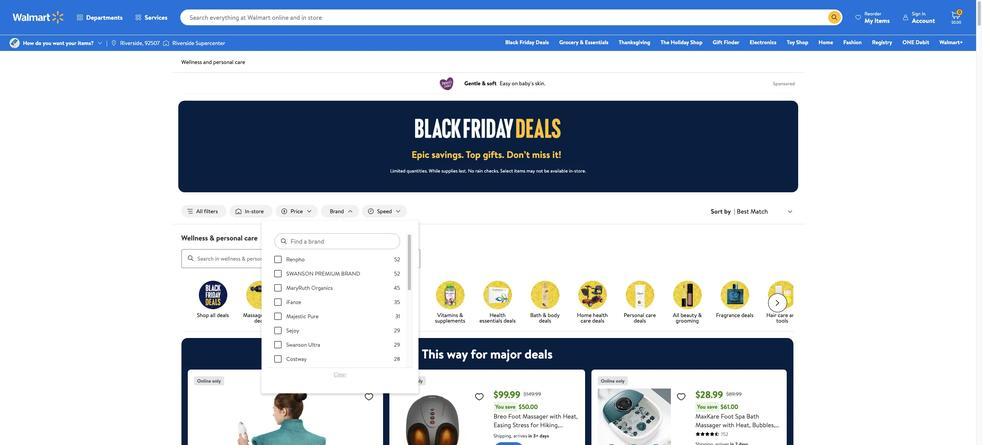 Task type: locate. For each thing, give the bounding box(es) containing it.
foot right the 'breo'
[[508, 412, 521, 421]]

care inside home health care deals
[[581, 317, 591, 325]]

1 52 from the top
[[394, 256, 400, 264]]

1 horizontal spatial online
[[399, 378, 413, 385]]

1 horizontal spatial and
[[695, 430, 705, 438]]

limited quantities. while supplies last. no rain checks. select items may not be available in-store.
[[390, 168, 586, 174]]

fragrance
[[716, 311, 740, 319]]

departments
[[86, 13, 123, 22]]

heat, left bubbles,
[[736, 421, 751, 430]]

search icon image
[[831, 14, 838, 21]]

foot
[[508, 412, 521, 421], [721, 412, 734, 421]]

wellness inside 'search field'
[[181, 233, 208, 243]]

personal inside 'search field'
[[216, 233, 243, 243]]

1 online from the left
[[197, 378, 211, 385]]

personal down filters
[[216, 233, 243, 243]]

0 horizontal spatial |
[[106, 39, 107, 47]]

home inside "link"
[[819, 38, 833, 46]]

deals inside massage & spa deals
[[254, 317, 266, 325]]

personal down supercenter
[[213, 58, 234, 66]]

1 vertical spatial all
[[673, 311, 679, 319]]

1 horizontal spatial |
[[734, 207, 735, 216]]

foot inside you save $61.00 maxkare foot spa bath massager with heat, bubbles, and vibration, digital temperature control,
[[721, 412, 734, 421]]

online only for $28.99
[[601, 378, 625, 385]]

1 29 from the top
[[394, 327, 400, 335]]

save up maxkare
[[707, 403, 717, 411]]

& inside 'search field'
[[210, 233, 214, 243]]

fashion
[[843, 38, 862, 46]]

all left filters
[[196, 208, 203, 215]]

save inside the you save $50.00 breo foot massager with heat, easing stress for hiking, tennis, golf fits feet up to men size 12
[[505, 403, 516, 411]]

1 horizontal spatial shop
[[690, 38, 702, 46]]

bath
[[530, 311, 541, 319], [746, 412, 759, 421]]

riverside,
[[120, 39, 143, 47]]

0 horizontal spatial with
[[550, 412, 561, 421]]

renpho
[[286, 256, 305, 264]]

0 horizontal spatial massager
[[523, 412, 548, 421]]

shop
[[690, 38, 702, 46], [796, 38, 808, 46], [197, 311, 209, 319]]

52 for renpho
[[394, 256, 400, 264]]

deals down bath & body deals image
[[539, 317, 551, 325]]

home left health
[[577, 311, 592, 319]]

reorder
[[865, 10, 881, 17]]

way
[[447, 345, 468, 363]]

health essentials deals
[[479, 311, 516, 325]]

deals right the essentials
[[504, 317, 516, 325]]

0 horizontal spatial online
[[197, 378, 211, 385]]

0 horizontal spatial foot
[[508, 412, 521, 421]]

wellness for wellness and personal care
[[181, 58, 202, 66]]

0 vertical spatial 52
[[394, 256, 400, 264]]

1 vertical spatial 29
[[394, 341, 400, 349]]

you up the 'breo'
[[495, 403, 504, 411]]

0 vertical spatial personal
[[213, 58, 234, 66]]

92507
[[145, 39, 160, 47]]

1 horizontal spatial you
[[697, 403, 706, 411]]

deals inside protein & fitness deals
[[310, 317, 322, 325]]

| right items?
[[106, 39, 107, 47]]

all beauty & grooming image
[[673, 281, 702, 309]]

you
[[43, 39, 51, 47]]

toy
[[787, 38, 795, 46]]

& right grocery at the top right of page
[[580, 38, 584, 46]]

group
[[274, 256, 400, 446]]

supplies
[[441, 168, 458, 174]]

1 foot from the left
[[508, 412, 521, 421]]

one debit
[[902, 38, 929, 46]]

for right way
[[471, 345, 487, 363]]

and down maxkare
[[695, 430, 705, 438]]

2 horizontal spatial online only
[[601, 378, 625, 385]]

organics
[[311, 284, 333, 292]]

1 vertical spatial |
[[734, 207, 735, 216]]

1 horizontal spatial for
[[531, 421, 539, 430]]

shipping, arrives in 3+ days
[[494, 433, 549, 439]]

3 online only from the left
[[601, 378, 625, 385]]

52 for swanson premium brand
[[394, 270, 400, 278]]

last.
[[459, 168, 467, 174]]

personal for &
[[216, 233, 243, 243]]

home
[[819, 38, 833, 46], [577, 311, 592, 319]]

toy shop link
[[783, 38, 812, 47]]

save inside you save $61.00 maxkare foot spa bath massager with heat, bubbles, and vibration, digital temperature control,
[[707, 403, 717, 411]]

1 horizontal spatial heat,
[[736, 421, 751, 430]]

with
[[550, 412, 561, 421], [723, 421, 734, 430]]

bath & body deals
[[530, 311, 560, 325]]

wellness & personal care
[[181, 233, 258, 243]]

all for all beauty & grooming
[[673, 311, 679, 319]]

2 horizontal spatial only
[[616, 378, 625, 385]]

Wellness & personal care search field
[[172, 233, 804, 268]]

don't
[[507, 148, 530, 161]]

1 only from the left
[[212, 378, 221, 385]]

2 horizontal spatial online
[[601, 378, 615, 385]]

all inside all beauty & grooming
[[673, 311, 679, 319]]

& for wellness
[[210, 233, 214, 243]]

2 horizontal spatial and
[[789, 311, 798, 319]]

save down $99.99
[[505, 403, 516, 411]]

major
[[490, 345, 521, 363]]

all for all filters
[[196, 208, 203, 215]]

| right by
[[734, 207, 735, 216]]

in-
[[245, 208, 251, 215]]

massager down $50.00
[[523, 412, 548, 421]]

$89.99
[[726, 391, 742, 398]]

1 wellness from the top
[[181, 58, 202, 66]]

1 horizontal spatial foot
[[721, 412, 734, 421]]

& for massage
[[265, 311, 268, 319]]

2 horizontal spatial shop
[[796, 38, 808, 46]]

only for $28.99
[[616, 378, 625, 385]]

golf
[[514, 430, 526, 438]]

home health care deals image
[[578, 281, 607, 309]]

& for grocery
[[580, 38, 584, 46]]

save for $28.99
[[707, 403, 717, 411]]

beauty
[[681, 311, 697, 319]]

speed
[[377, 208, 392, 215]]

31
[[395, 313, 400, 321]]

0 horizontal spatial heat,
[[563, 412, 578, 421]]

foot down $61.00
[[721, 412, 734, 421]]

shop inside "toy shop" link
[[796, 38, 808, 46]]

1 vertical spatial home
[[577, 311, 592, 319]]

services
[[145, 13, 167, 22]]

save for $99.99
[[505, 403, 516, 411]]

0 horizontal spatial save
[[505, 403, 516, 411]]

0 vertical spatial 29
[[394, 327, 400, 335]]

home link
[[815, 38, 837, 47]]

1 vertical spatial personal
[[216, 233, 243, 243]]

| inside sort and filter section element
[[734, 207, 735, 216]]

& for vitamins
[[459, 311, 463, 319]]

2 wellness from the top
[[181, 233, 208, 243]]

deals inside home health care deals
[[592, 317, 604, 325]]

home down the search icon
[[819, 38, 833, 46]]

1 vertical spatial 52
[[394, 270, 400, 278]]

Walmart Site-Wide search field
[[180, 9, 842, 25]]

tools
[[776, 317, 788, 325]]

deals right fragrance
[[741, 311, 753, 319]]

0 vertical spatial and
[[203, 58, 212, 66]]

deals down 'home health care deals' image
[[592, 317, 604, 325]]

& inside protein & fitness deals
[[315, 311, 319, 319]]

only inside "$28.99" group
[[616, 378, 625, 385]]

select
[[500, 168, 513, 174]]

you up maxkare
[[697, 403, 706, 411]]

gifts.
[[483, 148, 504, 161]]

2 online only from the left
[[399, 378, 423, 385]]

men
[[494, 438, 506, 446]]

1 online only from the left
[[197, 378, 221, 385]]

1 vertical spatial bath
[[746, 412, 759, 421]]

with inside the you save $50.00 breo foot massager with heat, easing stress for hiking, tennis, golf fits feet up to men size 12
[[550, 412, 561, 421]]

you inside you save $61.00 maxkare foot spa bath massager with heat, bubbles, and vibration, digital temperature control,
[[697, 403, 706, 411]]

online inside $99.99 group
[[399, 378, 413, 385]]

shop inside the holiday shop link
[[690, 38, 702, 46]]

you inside the you save $50.00 breo foot massager with heat, easing stress for hiking, tennis, golf fits feet up to men size 12
[[495, 403, 504, 411]]

my
[[865, 16, 873, 25]]

None checkbox
[[274, 256, 281, 263], [274, 270, 281, 278], [274, 327, 281, 335], [274, 342, 281, 349], [274, 356, 281, 363], [274, 256, 281, 263], [274, 270, 281, 278], [274, 327, 281, 335], [274, 342, 281, 349], [274, 356, 281, 363]]

savings.
[[432, 148, 464, 161]]

bath left body
[[530, 311, 541, 319]]

& left spa
[[265, 311, 268, 319]]

with up 752
[[723, 421, 734, 430]]

sign
[[912, 10, 921, 17]]

home for home health care deals
[[577, 311, 592, 319]]

1 horizontal spatial massager
[[695, 421, 721, 430]]

not
[[536, 168, 543, 174]]

29 up 28
[[394, 341, 400, 349]]

1 vertical spatial and
[[789, 311, 798, 319]]

0 horizontal spatial for
[[471, 345, 487, 363]]

spa
[[735, 412, 745, 421]]

items
[[874, 16, 890, 25]]

and right tools
[[789, 311, 798, 319]]

online only inside "$28.99" group
[[601, 378, 625, 385]]

debit
[[916, 38, 929, 46]]

foot for $99.99
[[508, 412, 521, 421]]

online for $28.99
[[601, 378, 615, 385]]

massage & spa deals link
[[240, 281, 281, 325]]

& inside vitamins & supplements
[[459, 311, 463, 319]]

shop all deals link
[[192, 281, 233, 320]]

account
[[912, 16, 935, 25]]

wellness for wellness & personal care
[[181, 233, 208, 243]]

0
[[958, 9, 961, 15]]

2 online from the left
[[399, 378, 413, 385]]

hair care and tools image
[[768, 281, 796, 309]]

2 52 from the top
[[394, 270, 400, 278]]

shop right toy
[[796, 38, 808, 46]]

$61.00
[[721, 403, 738, 412]]

29 down 31
[[394, 327, 400, 335]]

you for $99.99
[[495, 403, 504, 411]]

vitamins
[[437, 311, 458, 319]]

price button
[[276, 205, 318, 218]]

Search search field
[[180, 9, 842, 25]]

1 horizontal spatial save
[[707, 403, 717, 411]]

1 horizontal spatial home
[[819, 38, 833, 46]]

electronics
[[750, 38, 777, 46]]

you
[[495, 403, 504, 411], [697, 403, 706, 411]]

2 vertical spatial and
[[695, 430, 705, 438]]

deals down personal care deals image
[[634, 317, 646, 325]]

& left body
[[543, 311, 546, 319]]

& right vitamins
[[459, 311, 463, 319]]

shave deals link
[[382, 281, 423, 320]]

clear button
[[274, 369, 406, 381]]

all left beauty
[[673, 311, 679, 319]]

1 vertical spatial for
[[531, 421, 539, 430]]

for up the 3+
[[531, 421, 539, 430]]

& for bath
[[543, 311, 546, 319]]

|
[[106, 39, 107, 47], [734, 207, 735, 216]]

& inside massage & spa deals
[[265, 311, 268, 319]]

0 horizontal spatial home
[[577, 311, 592, 319]]

& down filters
[[210, 233, 214, 243]]

supplements
[[435, 317, 465, 325]]

$99.99 group
[[396, 376, 579, 446]]

bath right spa
[[746, 412, 759, 421]]

0 horizontal spatial shop
[[197, 311, 209, 319]]

0 horizontal spatial online only
[[197, 378, 221, 385]]

1 horizontal spatial bath
[[746, 412, 759, 421]]

hiking,
[[540, 421, 559, 430]]

0 horizontal spatial and
[[203, 58, 212, 66]]

brand
[[341, 270, 360, 278]]

grocery
[[559, 38, 579, 46]]

price
[[291, 208, 303, 215]]

health essentials deals image
[[483, 281, 512, 309]]

personal
[[213, 58, 234, 66], [216, 233, 243, 243]]

deals left spa
[[254, 317, 266, 325]]

 image
[[9, 38, 20, 48]]

riverside supercenter
[[172, 39, 225, 47]]

sort by |
[[711, 207, 735, 216]]

 image
[[163, 39, 169, 47], [111, 40, 117, 46]]

maryruth organics
[[286, 284, 333, 292]]

heat, inside you save $61.00 maxkare foot spa bath massager with heat, bubbles, and vibration, digital temperature control,
[[736, 421, 751, 430]]

0 horizontal spatial only
[[212, 378, 221, 385]]

online only inside $99.99 group
[[399, 378, 423, 385]]

1 you from the left
[[495, 403, 504, 411]]

 image for riverside, 92507
[[111, 40, 117, 46]]

1 vertical spatial wellness
[[181, 233, 208, 243]]

wellness
[[181, 58, 202, 66], [181, 233, 208, 243]]

wellness down riverside supercenter
[[181, 58, 202, 66]]

home inside home health care deals
[[577, 311, 592, 319]]

with up up
[[550, 412, 561, 421]]

& right protein
[[315, 311, 319, 319]]

all
[[196, 208, 203, 215], [673, 311, 679, 319]]

2 only from the left
[[414, 378, 423, 385]]

walmart black friday deals for days image
[[415, 119, 561, 138]]

0 vertical spatial home
[[819, 38, 833, 46]]

and inside hair care and tools
[[789, 311, 798, 319]]

1 horizontal spatial online only
[[399, 378, 423, 385]]

0 horizontal spatial you
[[495, 403, 504, 411]]

& right beauty
[[698, 311, 702, 319]]

and down supercenter
[[203, 58, 212, 66]]

1 horizontal spatial  image
[[163, 39, 169, 47]]

1 horizontal spatial all
[[673, 311, 679, 319]]

sort and filter section element
[[172, 199, 804, 224]]

heat, up to
[[563, 412, 578, 421]]

with inside you save $61.00 maxkare foot spa bath massager with heat, bubbles, and vibration, digital temperature control,
[[723, 421, 734, 430]]

1 horizontal spatial with
[[723, 421, 734, 430]]

checks.
[[484, 168, 499, 174]]

3 only from the left
[[616, 378, 625, 385]]

online inside "$28.99" group
[[601, 378, 615, 385]]

all inside button
[[196, 208, 203, 215]]

shop left all
[[197, 311, 209, 319]]

reorder my items
[[865, 10, 890, 25]]

and inside you save $61.00 maxkare foot spa bath massager with heat, bubbles, and vibration, digital temperature control,
[[695, 430, 705, 438]]

limited
[[390, 168, 406, 174]]

holiday
[[671, 38, 689, 46]]

0 horizontal spatial  image
[[111, 40, 117, 46]]

only inside $99.99 group
[[414, 378, 423, 385]]

0 horizontal spatial all
[[196, 208, 203, 215]]

wellness up search 'icon'
[[181, 233, 208, 243]]

foot inside the you save $50.00 breo foot massager with heat, easing stress for hiking, tennis, golf fits feet up to men size 12
[[508, 412, 521, 421]]

 image left riverside, at the left top of the page
[[111, 40, 117, 46]]

0 vertical spatial all
[[196, 208, 203, 215]]

0 horizontal spatial bath
[[530, 311, 541, 319]]

28
[[394, 355, 400, 363]]

one
[[902, 38, 914, 46]]

0 vertical spatial bath
[[530, 311, 541, 319]]

ultra
[[308, 341, 320, 349]]

rain
[[475, 168, 483, 174]]

black
[[505, 38, 518, 46]]

massage
[[243, 311, 263, 319]]

online inside group
[[197, 378, 211, 385]]

None checkbox
[[274, 285, 281, 292], [274, 299, 281, 306], [274, 313, 281, 320], [274, 285, 281, 292], [274, 299, 281, 306], [274, 313, 281, 320]]

& inside bath & body deals
[[543, 311, 546, 319]]

all
[[210, 311, 215, 319]]

2 you from the left
[[697, 403, 706, 411]]

massager up temperature
[[695, 421, 721, 430]]

2 29 from the top
[[394, 341, 400, 349]]

0 vertical spatial wellness
[[181, 58, 202, 66]]

2 save from the left
[[707, 403, 717, 411]]

deals right fitness
[[310, 317, 322, 325]]

1 save from the left
[[505, 403, 516, 411]]

want
[[53, 39, 64, 47]]

2 foot from the left
[[721, 412, 734, 421]]

shop right holiday
[[690, 38, 702, 46]]

1 horizontal spatial only
[[414, 378, 423, 385]]

3 online from the left
[[601, 378, 615, 385]]

 image right 92507 at the top left of the page
[[163, 39, 169, 47]]



Task type: vqa. For each thing, say whether or not it's contained in the screenshot.
group
yes



Task type: describe. For each thing, give the bounding box(es) containing it.
deals inside health essentials deals
[[504, 317, 516, 325]]

breo
[[494, 412, 507, 421]]

majestic
[[286, 313, 306, 321]]

you for $28.99
[[697, 403, 706, 411]]

while
[[429, 168, 440, 174]]

fits
[[527, 430, 537, 438]]

gift
[[713, 38, 722, 46]]

quantities.
[[407, 168, 428, 174]]

health
[[593, 311, 608, 319]]

grocery & essentials link
[[556, 38, 612, 47]]

heat, inside the you save $50.00 breo foot massager with heat, easing stress for hiking, tennis, golf fits feet up to men size 12
[[563, 412, 578, 421]]

752
[[721, 431, 728, 438]]

ifanze
[[286, 299, 301, 306]]

deals inside personal care deals
[[634, 317, 646, 325]]

personal care deals
[[624, 311, 656, 325]]

0 vertical spatial for
[[471, 345, 487, 363]]

vitamins & supplements image
[[436, 281, 464, 309]]

by
[[724, 207, 731, 216]]

care inside 'search field'
[[244, 233, 258, 243]]

for inside the you save $50.00 breo foot massager with heat, easing stress for hiking, tennis, golf fits feet up to men size 12
[[531, 421, 539, 430]]

bath & body deals image
[[531, 281, 559, 309]]

in
[[528, 433, 532, 439]]

in-
[[569, 168, 574, 174]]

grocery & essentials
[[559, 38, 608, 46]]

0 vertical spatial |
[[106, 39, 107, 47]]

massage & spa deals image
[[246, 281, 275, 309]]

online only inside group
[[197, 378, 221, 385]]

all filters
[[196, 208, 218, 215]]

walmart+ link
[[936, 38, 967, 47]]

it!
[[552, 148, 561, 161]]

online for $99.99
[[399, 378, 413, 385]]

$28.99
[[695, 388, 723, 402]]

 image for riverside supercenter
[[163, 39, 169, 47]]

shop all deals image
[[199, 281, 227, 309]]

brand
[[330, 208, 344, 215]]

home for home
[[819, 38, 833, 46]]

& for protein
[[315, 311, 319, 319]]

walmart+
[[939, 38, 963, 46]]

group containing renpho
[[274, 256, 400, 446]]

stress
[[513, 421, 529, 430]]

personal care deals image
[[626, 281, 654, 309]]

tennis,
[[494, 430, 512, 438]]

care inside hair care and tools
[[778, 311, 788, 319]]

massager inside the you save $50.00 breo foot massager with heat, easing stress for hiking, tennis, golf fits feet up to men size 12
[[523, 412, 548, 421]]

bubbles,
[[752, 421, 775, 430]]

in-store button
[[230, 205, 272, 218]]

protein & fitness deals image
[[294, 281, 322, 309]]

swanson
[[286, 341, 307, 349]]

deals inside bath & body deals
[[539, 317, 551, 325]]

how
[[23, 39, 34, 47]]

costway
[[286, 355, 307, 363]]

search image
[[188, 255, 194, 262]]

bath & body deals link
[[524, 281, 566, 325]]

next slide for chipmodulewithimages list image
[[768, 294, 787, 313]]

deals right major
[[525, 345, 553, 363]]

only inside group
[[212, 378, 221, 385]]

shop inside shop all deals link
[[197, 311, 209, 319]]

29 for sejoy
[[394, 327, 400, 335]]

departments button
[[70, 8, 129, 27]]

Find a brand search field
[[274, 234, 400, 250]]

sort
[[711, 207, 723, 216]]

premium
[[315, 270, 340, 278]]

in-store
[[245, 208, 264, 215]]

vitamins & supplements link
[[430, 281, 471, 325]]

best
[[737, 207, 749, 216]]

to
[[560, 430, 565, 438]]

the holiday shop link
[[657, 38, 706, 47]]

personal for and
[[213, 58, 234, 66]]

$149.99
[[524, 391, 541, 398]]

$28.99 group
[[598, 376, 781, 446]]

this
[[422, 345, 444, 363]]

clear
[[334, 371, 346, 379]]

walmart image
[[13, 11, 64, 24]]

gift finder link
[[709, 38, 743, 47]]

bath inside you save $61.00 maxkare foot spa bath massager with heat, bubbles, and vibration, digital temperature control,
[[746, 412, 759, 421]]

& inside all beauty & grooming
[[698, 311, 702, 319]]

bath inside bath & body deals
[[530, 311, 541, 319]]

Search in wellness & personal care deals search field
[[181, 249, 420, 268]]

wellness and personal care
[[181, 58, 245, 66]]

sejoy
[[286, 327, 299, 335]]

online only for $99.99
[[399, 378, 423, 385]]

foot for $28.99
[[721, 412, 734, 421]]

finder
[[724, 38, 739, 46]]

top
[[466, 148, 481, 161]]

3+
[[533, 433, 539, 439]]

fragrance deals link
[[714, 281, 755, 320]]

only for $99.99
[[414, 378, 423, 385]]

sign in to add to favorites list, maxkare large heating pad for back pain relief, 4 heat settings with auto shut-off, 24"x33"- green image
[[364, 392, 374, 402]]

35
[[394, 299, 400, 306]]

$50.00
[[519, 403, 538, 412]]

health
[[490, 311, 506, 319]]

maxkare
[[695, 412, 719, 421]]

toy shop
[[787, 38, 808, 46]]

home health care deals link
[[572, 281, 613, 325]]

grooming
[[676, 317, 699, 325]]

feet
[[539, 430, 550, 438]]

friday
[[520, 38, 534, 46]]

gift finder
[[713, 38, 739, 46]]

items
[[514, 168, 525, 174]]

deals right all
[[217, 311, 229, 319]]

thanksgiving
[[619, 38, 650, 46]]

protein & fitness deals
[[293, 311, 322, 325]]

sponsored
[[773, 80, 795, 87]]

all filters button
[[181, 205, 227, 218]]

massager inside you save $61.00 maxkare foot spa bath massager with heat, bubbles, and vibration, digital temperature control,
[[695, 421, 721, 430]]

up
[[551, 430, 558, 438]]

items?
[[78, 39, 94, 47]]

sign in to add to favorites list, maxkare foot spa bath massager with heat, bubbles, and vibration, digital temperature control, 16 detachable massage rollers, soothe and comfort feet image
[[677, 392, 686, 402]]

shave deals image
[[388, 281, 417, 309]]

fragrance deals image
[[721, 281, 749, 309]]

be
[[544, 168, 549, 174]]

speed button
[[362, 205, 407, 218]]

riverside, 92507
[[120, 39, 160, 47]]

no
[[468, 168, 474, 174]]

shipping,
[[494, 433, 512, 439]]

black friday deals link
[[502, 38, 553, 47]]

deals right 31
[[404, 311, 416, 319]]

you save $61.00 maxkare foot spa bath massager with heat, bubbles, and vibration, digital temperature control,
[[695, 403, 775, 446]]

brand button
[[321, 205, 359, 218]]

best match
[[737, 207, 768, 216]]

care inside personal care deals
[[646, 311, 656, 319]]

this way for major deals
[[422, 345, 553, 363]]

online only group
[[194, 376, 377, 446]]

maryruth
[[286, 284, 310, 292]]

best match button
[[735, 206, 795, 217]]

29 for swanson ultra
[[394, 341, 400, 349]]

sign in to add to favorites list, breo foot massager with heat,  easing stress for hiking, tennis, golf fits feet up to men size 12 image
[[475, 392, 484, 402]]



